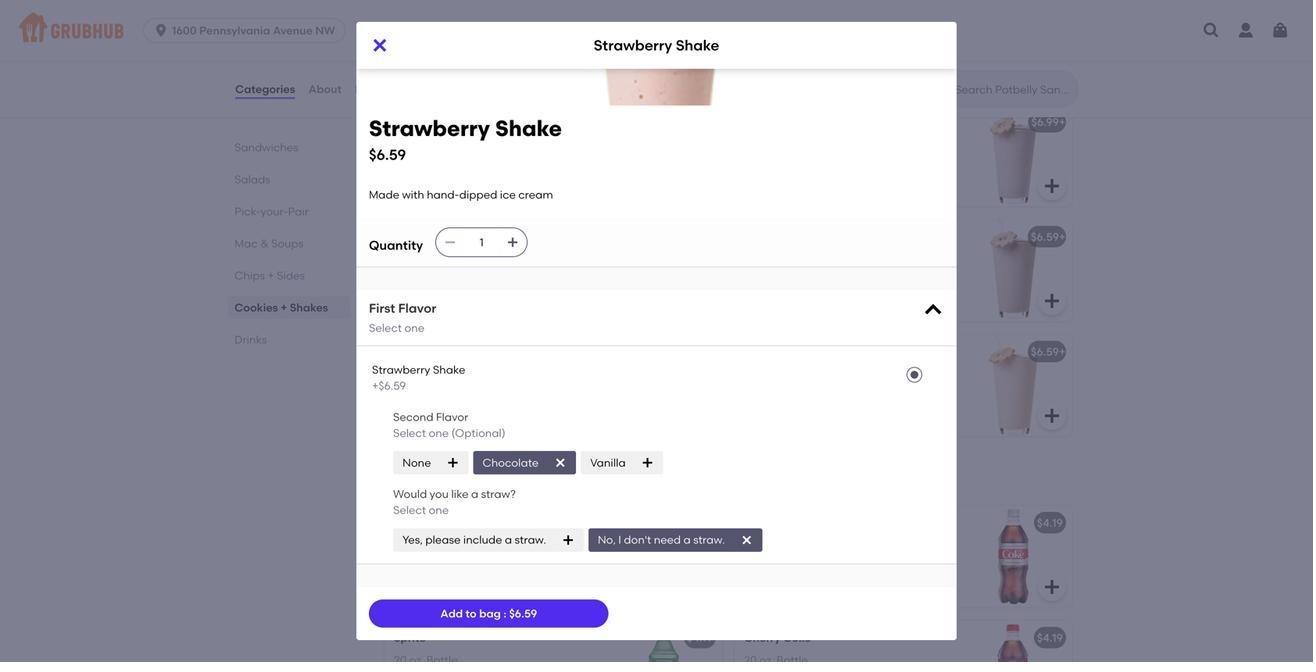 Task type: describe. For each thing, give the bounding box(es) containing it.
vanilla
[[467, 268, 502, 282]]

cold brew shake
[[394, 230, 485, 244]]

$6.99
[[1032, 115, 1059, 129]]

of
[[418, 115, 429, 129]]

yes, please include a straw.
[[403, 533, 546, 547]]

diet coke
[[744, 516, 797, 530]]

cold brew shake image
[[605, 220, 722, 321]]

wake!
[[453, 284, 484, 297]]

mini
[[430, 137, 452, 151]]

arabica
[[467, 252, 510, 266]]

need
[[654, 533, 681, 547]]

20 for coke
[[394, 539, 407, 552]]

none
[[403, 456, 431, 470]]

brew
[[422, 230, 449, 244]]

svg image inside 1600 pennsylvania avenue nw button
[[153, 23, 169, 38]]

reviews button
[[354, 61, 399, 117]]

about
[[309, 82, 342, 96]]

coke for diet
[[769, 516, 797, 530]]

don't
[[624, 533, 651, 547]]

chocolate
[[483, 456, 539, 470]]

$4.19 for cherry coke
[[1037, 631, 1063, 645]]

chips
[[235, 269, 265, 282]]

sides
[[277, 269, 305, 282]]

oatmeal for chocolate
[[455, 137, 500, 151]]

+$6.59
[[372, 379, 406, 392]]

reviews
[[355, 82, 399, 96]]

flavor for second flavor
[[436, 411, 468, 424]]

mini
[[432, 115, 454, 129]]

diet
[[744, 516, 766, 530]]

chip
[[559, 137, 582, 151]]

rich,
[[744, 23, 770, 36]]

one inside would you like a straw? select one
[[429, 503, 449, 517]]

0 horizontal spatial and
[[429, 284, 450, 297]]

cold
[[394, 230, 420, 244]]

chocolatey
[[773, 23, 832, 36]]

to
[[466, 607, 477, 620]]

coke for cherry
[[783, 631, 811, 645]]

1600
[[172, 24, 197, 37]]

first
[[369, 301, 395, 316]]

include
[[463, 533, 502, 547]]

pair
[[288, 205, 309, 218]]

soups
[[271, 237, 304, 250]]

vanilla for vanilla shake
[[744, 345, 781, 359]]

strawberry inside strawberry shake +$6.59
[[372, 363, 430, 376]]

sandwiches
[[235, 141, 298, 154]]

avenue
[[273, 24, 313, 37]]

coke image
[[605, 506, 722, 608]]

20 oz. bottle for diet coke
[[744, 539, 808, 552]]

brewed
[[424, 252, 464, 266]]

dozen mini oatmeal chocolate chip cookies
[[394, 137, 582, 167]]

$6.59 + for strawberry shake
[[681, 345, 716, 359]]

second
[[393, 411, 434, 424]]

$4.19 for sprite
[[687, 631, 713, 645]]

bag
[[479, 607, 501, 620]]

1600 pennsylvania avenue nw button
[[143, 18, 352, 43]]

1 straw. from the left
[[515, 533, 546, 547]]

first flavor select one
[[369, 301, 437, 335]]

mac & soups
[[235, 237, 304, 250]]

strawberry inside strawberry shake $6.59
[[369, 115, 490, 142]]

daily
[[459, 23, 484, 36]]

0 vertical spatial and
[[548, 252, 570, 266]]

1 horizontal spatial cookies
[[457, 115, 500, 129]]

quantity
[[369, 238, 423, 253]]

categories
[[235, 82, 295, 96]]

mac
[[235, 237, 258, 250]]

baked
[[394, 23, 428, 36]]

you
[[430, 488, 449, 501]]

cherry coke
[[744, 631, 811, 645]]

baked fresh daily
[[394, 23, 484, 36]]

one for first
[[405, 321, 425, 335]]

dipped inside the cold-brewed arabica coffee and hand-dipped vanilla ice cream. shake and wake!
[[426, 268, 465, 282]]

0 vertical spatial drinks
[[235, 333, 267, 346]]

pick-
[[235, 205, 261, 218]]

rich, chocolatey oatmeal bar with sweet caramel button
[[735, 0, 1073, 92]]

nw
[[315, 24, 335, 37]]

chocolate shake image
[[955, 220, 1073, 321]]

Input item quantity number field
[[465, 228, 499, 257]]

bag of mini cookies
[[394, 115, 500, 129]]

0 horizontal spatial cookies
[[235, 301, 278, 314]]

dozen
[[394, 137, 427, 151]]

caramel
[[778, 38, 823, 52]]

shakes
[[290, 301, 328, 314]]

(optional)
[[451, 426, 506, 440]]

$6.59 + for vanilla shake
[[1031, 345, 1066, 359]]

no,
[[598, 533, 616, 547]]

a for straw?
[[471, 488, 479, 501]]

chips + sides
[[235, 269, 305, 282]]

oz. for diet coke
[[760, 539, 774, 552]]

pick-your-pair
[[235, 205, 309, 218]]

cream.
[[523, 268, 560, 282]]



Task type: locate. For each thing, give the bounding box(es) containing it.
oatmeal
[[835, 23, 880, 36], [455, 137, 500, 151]]

2 vertical spatial one
[[429, 503, 449, 517]]

1 20 from the left
[[394, 539, 407, 552]]

ice inside the cold-brewed arabica coffee and hand-dipped vanilla ice cream. shake and wake!
[[504, 268, 520, 282]]

would
[[393, 488, 427, 501]]

select
[[369, 321, 402, 335], [393, 426, 426, 440], [393, 503, 426, 517]]

vanilla shake image
[[955, 335, 1073, 436]]

coke
[[394, 516, 422, 530], [769, 516, 797, 530], [783, 631, 811, 645]]

&
[[260, 237, 269, 250]]

one for second
[[429, 426, 449, 440]]

2 20 oz. bottle from the left
[[744, 539, 808, 552]]

fresh
[[430, 23, 456, 36]]

dipped
[[459, 188, 497, 201], [835, 252, 873, 266], [426, 268, 465, 282], [484, 367, 522, 381], [835, 367, 873, 381]]

1 horizontal spatial oatmeal
[[835, 23, 880, 36]]

straw. right the need
[[694, 533, 725, 547]]

select inside would you like a straw? select one
[[393, 503, 426, 517]]

straw.
[[515, 533, 546, 547], [694, 533, 725, 547]]

oatmeal left bar at the right of page
[[835, 23, 880, 36]]

one inside first flavor select one
[[405, 321, 425, 335]]

a
[[471, 488, 479, 501], [505, 533, 512, 547], [684, 533, 691, 547]]

0 horizontal spatial vanilla
[[590, 456, 626, 470]]

0 vertical spatial strawberry shake
[[594, 37, 720, 54]]

2 oz. from the left
[[760, 539, 774, 552]]

flavor
[[398, 301, 437, 316], [436, 411, 468, 424]]

shake
[[676, 37, 720, 54], [495, 115, 562, 142], [452, 230, 485, 244], [394, 284, 427, 297], [456, 345, 489, 359], [784, 345, 817, 359], [433, 363, 465, 376]]

select inside second flavor select one (optional)
[[393, 426, 426, 440]]

oatmeal for bar
[[835, 23, 880, 36]]

$6.99 +
[[1032, 115, 1066, 129]]

vanilla shake
[[744, 345, 817, 359]]

a for straw.
[[505, 533, 512, 547]]

like
[[451, 488, 469, 501]]

one inside second flavor select one (optional)
[[429, 426, 449, 440]]

hand-
[[427, 188, 459, 201], [802, 252, 835, 266], [394, 268, 426, 282], [452, 367, 484, 381], [802, 367, 835, 381]]

bottle for coke
[[427, 539, 458, 552]]

flavor up (optional)
[[436, 411, 468, 424]]

1 vertical spatial one
[[429, 426, 449, 440]]

main navigation navigation
[[0, 0, 1313, 61]]

cookies down chips
[[235, 301, 278, 314]]

2 straw. from the left
[[694, 533, 725, 547]]

1 vertical spatial strawberry shake
[[394, 345, 489, 359]]

1 horizontal spatial 20 oz. bottle
[[744, 539, 808, 552]]

svg image
[[1202, 21, 1221, 40], [1271, 21, 1290, 40], [371, 36, 389, 55], [693, 62, 711, 81], [1043, 62, 1062, 81], [447, 457, 459, 469], [562, 534, 574, 546], [693, 578, 711, 597], [1043, 578, 1062, 597]]

shake inside strawberry shake $6.59
[[495, 115, 562, 142]]

cookies up dozen mini oatmeal chocolate chip cookies
[[457, 115, 500, 129]]

0 vertical spatial one
[[405, 321, 425, 335]]

20 left please
[[394, 539, 407, 552]]

one
[[405, 321, 425, 335], [429, 426, 449, 440], [429, 503, 449, 517]]

add
[[440, 607, 463, 620]]

rich, chocolatey oatmeal bar with sweet caramel
[[744, 23, 926, 52]]

0 horizontal spatial a
[[471, 488, 479, 501]]

your-
[[261, 205, 288, 218]]

bottle right yes,
[[427, 539, 458, 552]]

0 horizontal spatial oz.
[[409, 539, 424, 552]]

would you like a straw? select one
[[393, 488, 516, 517]]

sweet
[[744, 38, 775, 52]]

straw?
[[481, 488, 516, 501]]

and up cream.
[[548, 252, 570, 266]]

20 oz. bottle
[[394, 539, 458, 552], [744, 539, 808, 552]]

20 for diet coke
[[744, 539, 757, 552]]

drinks left like
[[382, 469, 434, 489]]

2 bottle from the left
[[777, 539, 808, 552]]

a right include
[[505, 533, 512, 547]]

hand- inside the cold-brewed arabica coffee and hand-dipped vanilla ice cream. shake and wake!
[[394, 268, 426, 282]]

oatmeal right the mini
[[455, 137, 500, 151]]

cold-brewed arabica coffee and hand-dipped vanilla ice cream. shake and wake!
[[394, 252, 570, 297]]

about button
[[308, 61, 342, 117]]

1 vertical spatial vanilla
[[590, 456, 626, 470]]

oz. for coke
[[409, 539, 424, 552]]

1 horizontal spatial bottle
[[777, 539, 808, 552]]

strawberry shake
[[594, 37, 720, 54], [394, 345, 489, 359]]

0 vertical spatial vanilla
[[744, 345, 781, 359]]

dream bar image
[[955, 0, 1073, 92]]

chocolate brownie cookie image
[[605, 0, 722, 92]]

1 horizontal spatial oz.
[[760, 539, 774, 552]]

a right the need
[[684, 533, 691, 547]]

$6.59 for strawberry shake image on the bottom
[[681, 345, 709, 359]]

bottle down diet coke
[[777, 539, 808, 552]]

0 horizontal spatial oatmeal
[[455, 137, 500, 151]]

oreo® cookie shake image
[[955, 105, 1073, 206]]

coke right cherry
[[783, 631, 811, 645]]

0 horizontal spatial straw.
[[515, 533, 546, 547]]

1 horizontal spatial vanilla
[[744, 345, 781, 359]]

1 oz. from the left
[[409, 539, 424, 552]]

0 vertical spatial select
[[369, 321, 402, 335]]

1 horizontal spatial 20
[[744, 539, 757, 552]]

diet coke image
[[955, 506, 1073, 608]]

shake inside the cold-brewed arabica coffee and hand-dipped vanilla ice cream. shake and wake!
[[394, 284, 427, 297]]

+
[[1059, 115, 1066, 129], [1059, 230, 1066, 244], [268, 269, 274, 282], [281, 301, 287, 314], [709, 345, 716, 359], [1059, 345, 1066, 359]]

$6.59 for chocolate shake image
[[1031, 230, 1059, 244]]

select inside first flavor select one
[[369, 321, 402, 335]]

salads
[[235, 173, 270, 186]]

0 horizontal spatial 20
[[394, 539, 407, 552]]

flavor inside second flavor select one (optional)
[[436, 411, 468, 424]]

20 oz. bottle down diet coke
[[744, 539, 808, 552]]

cold-
[[394, 252, 424, 266]]

a inside would you like a straw? select one
[[471, 488, 479, 501]]

svg image
[[153, 23, 169, 38], [1043, 177, 1062, 196], [444, 236, 457, 249], [507, 236, 519, 249], [1043, 292, 1062, 310], [923, 300, 944, 321], [1043, 407, 1062, 425], [554, 457, 567, 469], [642, 457, 654, 469], [741, 534, 753, 546]]

select down second
[[393, 426, 426, 440]]

strawberry shake image
[[605, 335, 722, 436]]

2 horizontal spatial a
[[684, 533, 691, 547]]

categories button
[[235, 61, 296, 117]]

$4.19 for diet coke
[[1037, 516, 1063, 530]]

0 horizontal spatial strawberry shake
[[394, 345, 489, 359]]

2 20 from the left
[[744, 539, 757, 552]]

strawberry shake $6.59
[[369, 115, 562, 164]]

2 vertical spatial select
[[393, 503, 426, 517]]

cherry coke image
[[955, 621, 1073, 662]]

1 vertical spatial oatmeal
[[455, 137, 500, 151]]

select down would
[[393, 503, 426, 517]]

chocolate
[[502, 137, 556, 151]]

0 vertical spatial cookies
[[457, 115, 500, 129]]

second flavor select one (optional)
[[393, 411, 506, 440]]

$6.59 for vanilla shake image
[[1031, 345, 1059, 359]]

flavor for first flavor
[[398, 301, 437, 316]]

1 vertical spatial flavor
[[436, 411, 468, 424]]

1 horizontal spatial strawberry shake
[[594, 37, 720, 54]]

made with hand-dipped ice cream
[[369, 188, 553, 201], [744, 252, 929, 266], [394, 367, 578, 381], [744, 367, 929, 381]]

please
[[426, 533, 461, 547]]

with inside rich, chocolatey oatmeal bar with sweet caramel
[[904, 23, 926, 36]]

1 horizontal spatial drinks
[[382, 469, 434, 489]]

cherry
[[744, 631, 781, 645]]

Search Potbelly Sandwich Works search field
[[954, 82, 1073, 97]]

add to bag : $6.59
[[440, 607, 537, 620]]

and
[[548, 252, 570, 266], [429, 284, 450, 297]]

vanilla
[[744, 345, 781, 359], [590, 456, 626, 470]]

1 horizontal spatial straw.
[[694, 533, 725, 547]]

$6.59
[[369, 146, 406, 164], [1031, 230, 1059, 244], [681, 345, 709, 359], [1031, 345, 1059, 359], [509, 607, 537, 620]]

oz.
[[409, 539, 424, 552], [760, 539, 774, 552]]

with
[[904, 23, 926, 36], [402, 188, 424, 201], [777, 252, 800, 266], [427, 367, 449, 381], [777, 367, 800, 381]]

sprite image
[[605, 621, 722, 662]]

1 bottle from the left
[[427, 539, 458, 552]]

:
[[504, 607, 507, 620]]

oz. left please
[[409, 539, 424, 552]]

sprite
[[394, 631, 426, 645]]

bar
[[883, 23, 901, 36]]

coffee
[[512, 252, 546, 266]]

$4.19
[[687, 516, 713, 530], [1037, 516, 1063, 530], [687, 631, 713, 645], [1037, 631, 1063, 645]]

one down second
[[429, 426, 449, 440]]

1 horizontal spatial and
[[548, 252, 570, 266]]

1 20 oz. bottle from the left
[[394, 539, 458, 552]]

0 horizontal spatial drinks
[[235, 333, 267, 346]]

oatmeal inside dozen mini oatmeal chocolate chip cookies
[[455, 137, 500, 151]]

oatmeal inside rich, chocolatey oatmeal bar with sweet caramel
[[835, 23, 880, 36]]

$6.59 inside strawberry shake $6.59
[[369, 146, 406, 164]]

flavor right first
[[398, 301, 437, 316]]

cookies + shakes
[[235, 301, 328, 314]]

oz. down diet coke
[[760, 539, 774, 552]]

0 horizontal spatial bottle
[[427, 539, 458, 552]]

select down first
[[369, 321, 402, 335]]

$4.19 for coke
[[687, 516, 713, 530]]

bag of mini cookies image
[[605, 105, 722, 206]]

straw. right include
[[515, 533, 546, 547]]

cookies
[[457, 115, 500, 129], [235, 301, 278, 314]]

a right like
[[471, 488, 479, 501]]

1 horizontal spatial a
[[505, 533, 512, 547]]

pennsylvania
[[199, 24, 270, 37]]

cookies
[[394, 153, 434, 167]]

and left wake! on the left
[[429, 284, 450, 297]]

bottle for diet coke
[[777, 539, 808, 552]]

bag
[[394, 115, 416, 129]]

baked fresh daily button
[[385, 0, 722, 92]]

20 oz. bottle down would you like a straw? select one
[[394, 539, 458, 552]]

coke up yes,
[[394, 516, 422, 530]]

bottle
[[427, 539, 458, 552], [777, 539, 808, 552]]

0 vertical spatial oatmeal
[[835, 23, 880, 36]]

yes,
[[403, 533, 423, 547]]

no, i don't need a straw.
[[598, 533, 725, 547]]

drinks down cookies + shakes
[[235, 333, 267, 346]]

0 vertical spatial flavor
[[398, 301, 437, 316]]

1 vertical spatial drinks
[[382, 469, 434, 489]]

one down you
[[429, 503, 449, 517]]

20 down diet
[[744, 539, 757, 552]]

select for first
[[369, 321, 402, 335]]

1 vertical spatial select
[[393, 426, 426, 440]]

0 horizontal spatial 20 oz. bottle
[[394, 539, 458, 552]]

vanilla for vanilla
[[590, 456, 626, 470]]

flavor inside first flavor select one
[[398, 301, 437, 316]]

one up strawberry shake +$6.59
[[405, 321, 425, 335]]

1600 pennsylvania avenue nw
[[172, 24, 335, 37]]

1 vertical spatial cookies
[[235, 301, 278, 314]]

20
[[394, 539, 407, 552], [744, 539, 757, 552]]

1 vertical spatial and
[[429, 284, 450, 297]]

i
[[619, 533, 621, 547]]

20 oz. bottle for coke
[[394, 539, 458, 552]]

shake inside strawberry shake +$6.59
[[433, 363, 465, 376]]

coke right diet
[[769, 516, 797, 530]]

strawberry shake +$6.59
[[372, 363, 465, 392]]

select for second
[[393, 426, 426, 440]]



Task type: vqa. For each thing, say whether or not it's contained in the screenshot.
$4.00 corresponding to Carnitas (Pork) + $4.00
no



